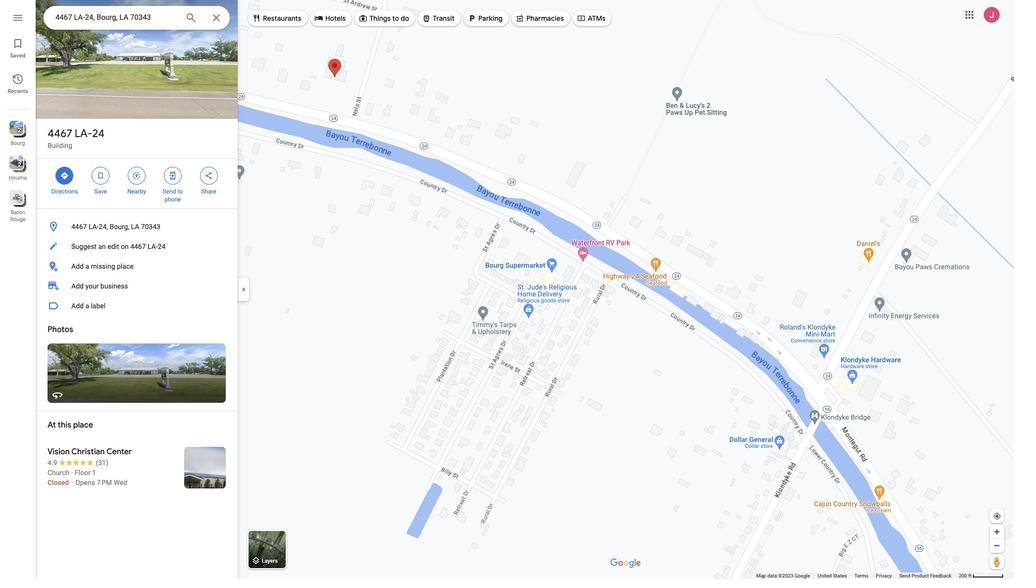 Task type: locate. For each thing, give the bounding box(es) containing it.
2 places element
[[11, 126, 21, 135], [11, 161, 21, 169], [11, 195, 21, 204]]

your
[[85, 282, 99, 290]]

None search field
[[44, 6, 230, 30]]

2 vertical spatial add
[[71, 302, 84, 310]]

a left label
[[85, 302, 89, 310]]

christian
[[71, 448, 105, 457]]

1 vertical spatial add
[[71, 282, 84, 290]]

1 vertical spatial 2 places element
[[11, 161, 21, 169]]

2
[[18, 127, 21, 134], [18, 162, 21, 169], [18, 196, 21, 203]]

bourg,
[[110, 223, 129, 231]]

none search field inside google maps element
[[44, 6, 230, 30]]

 transit
[[422, 13, 455, 24]]

church
[[48, 469, 69, 477]]

2 a from the top
[[85, 302, 89, 310]]

0 vertical spatial add
[[71, 263, 84, 271]]

add inside add your business link
[[71, 282, 84, 290]]

7 pm
[[97, 479, 112, 487]]

0 horizontal spatial 24
[[92, 127, 105, 141]]

1 vertical spatial to
[[178, 188, 183, 195]]

add
[[71, 263, 84, 271], [71, 282, 84, 290], [71, 302, 84, 310]]

this
[[58, 421, 71, 431]]

4467 LA-24, Bourg, LA 70343 field
[[44, 6, 230, 30]]

2 vertical spatial 2
[[18, 196, 21, 203]]

2 for baton rouge
[[18, 196, 21, 203]]

collapse side panel image
[[238, 284, 249, 295]]

add left your
[[71, 282, 84, 290]]

1 2 from the top
[[18, 127, 21, 134]]

 restaurants
[[252, 13, 302, 24]]

⋅
[[71, 479, 74, 487]]

0 vertical spatial to
[[393, 14, 399, 23]]

1 vertical spatial 24
[[158, 243, 166, 251]]

1 vertical spatial 4467
[[71, 223, 87, 231]]

nearby
[[127, 188, 146, 195]]

2 places element up baton
[[11, 195, 21, 204]]

label
[[91, 302, 106, 310]]

united states
[[818, 574, 848, 579]]

3 2 from the top
[[18, 196, 21, 203]]

hotels
[[325, 14, 346, 23]]

1 horizontal spatial place
[[117, 263, 134, 271]]

0 horizontal spatial send
[[163, 188, 176, 195]]

closed
[[48, 479, 69, 487]]

3 2 places element from the top
[[11, 195, 21, 204]]

an
[[98, 243, 106, 251]]

24 inside "4467 la-24 building"
[[92, 127, 105, 141]]

show street view coverage image
[[991, 555, 1005, 570]]

on
[[121, 243, 129, 251]]

0 horizontal spatial place
[[73, 421, 93, 431]]

4.9
[[48, 459, 57, 467]]

2 places element up houma
[[11, 161, 21, 169]]

zoom out image
[[994, 543, 1002, 550]]

4.9 stars 31 reviews image
[[48, 458, 108, 468]]

a inside button
[[85, 302, 89, 310]]


[[132, 170, 141, 181]]

1 a from the top
[[85, 263, 89, 271]]

layers
[[262, 559, 278, 565]]

24 inside button
[[158, 243, 166, 251]]


[[96, 170, 105, 181]]

add left label
[[71, 302, 84, 310]]

to up the phone
[[178, 188, 183, 195]]

0 vertical spatial place
[[117, 263, 134, 271]]


[[422, 13, 431, 24]]

1 2 places element from the top
[[11, 126, 21, 135]]

4467
[[48, 127, 72, 141], [71, 223, 87, 231], [130, 243, 146, 251]]

center
[[107, 448, 132, 457]]

2 for houma
[[18, 162, 21, 169]]

data
[[768, 574, 778, 579]]

 pharmacies
[[516, 13, 564, 24]]

None field
[[56, 11, 177, 23]]

feedback
[[931, 574, 952, 579]]

4467 la-24 main content
[[36, 0, 238, 580]]

send
[[163, 188, 176, 195], [900, 574, 911, 579]]

2 up baton
[[18, 196, 21, 203]]

do
[[401, 14, 410, 23]]

la- inside "4467 la-24 building"
[[75, 127, 92, 141]]

3 add from the top
[[71, 302, 84, 310]]

things
[[370, 14, 391, 23]]

place right this
[[73, 421, 93, 431]]


[[168, 170, 177, 181]]

a
[[85, 263, 89, 271], [85, 302, 89, 310]]

1 vertical spatial a
[[85, 302, 89, 310]]

2 up 'bourg'
[[18, 127, 21, 134]]

to inside send to phone
[[178, 188, 183, 195]]

la-
[[75, 127, 92, 141], [89, 223, 99, 231], [148, 243, 158, 251]]

send up the phone
[[163, 188, 176, 195]]

add down suggest
[[71, 263, 84, 271]]

4467 la-24, bourg, la 70343
[[71, 223, 161, 231]]

none field inside 4467 la-24, bourg, la 70343 field
[[56, 11, 177, 23]]

1 vertical spatial send
[[900, 574, 911, 579]]

0 vertical spatial 2 places element
[[11, 126, 21, 135]]

©2023
[[779, 574, 794, 579]]

add a missing place
[[71, 263, 134, 271]]

200 ft
[[960, 574, 973, 579]]

suggest an edit on 4467 la-24
[[71, 243, 166, 251]]

opens
[[75, 479, 95, 487]]

a for label
[[85, 302, 89, 310]]

1 horizontal spatial to
[[393, 14, 399, 23]]

send inside button
[[900, 574, 911, 579]]

la- for 24,
[[89, 223, 99, 231]]

1 horizontal spatial send
[[900, 574, 911, 579]]

1 vertical spatial la-
[[89, 223, 99, 231]]

parking
[[479, 14, 503, 23]]

la- inside 4467 la-24, bourg, la 70343 button
[[89, 223, 99, 231]]

to inside  things to do
[[393, 14, 399, 23]]

add your business
[[71, 282, 128, 290]]

add inside add a missing place button
[[71, 263, 84, 271]]

1 add from the top
[[71, 263, 84, 271]]

to
[[393, 14, 399, 23], [178, 188, 183, 195]]

2 2 from the top
[[18, 162, 21, 169]]

suggest
[[71, 243, 97, 251]]


[[204, 170, 213, 181]]

phone
[[165, 196, 181, 203]]

ft
[[969, 574, 973, 579]]

4467 right on
[[130, 243, 146, 251]]

4467 inside 4467 la-24, bourg, la 70343 button
[[71, 223, 87, 231]]

2 up houma
[[18, 162, 21, 169]]

200
[[960, 574, 968, 579]]

24
[[92, 127, 105, 141], [158, 243, 166, 251]]

rouge
[[10, 217, 26, 223]]

0 horizontal spatial to
[[178, 188, 183, 195]]

2 vertical spatial 4467
[[130, 243, 146, 251]]

footer
[[757, 573, 960, 580]]

wed
[[114, 479, 127, 487]]

send for send to phone
[[163, 188, 176, 195]]

0 vertical spatial 2
[[18, 127, 21, 134]]

send to phone
[[163, 188, 183, 203]]

google account: james peterson  
(james.peterson1902@gmail.com) image
[[985, 7, 1001, 23]]

add a label
[[71, 302, 106, 310]]

2 vertical spatial 2 places element
[[11, 195, 21, 204]]

24 down 70343
[[158, 243, 166, 251]]

a left missing
[[85, 263, 89, 271]]

4467 inside "4467 la-24 building"
[[48, 127, 72, 141]]

footer containing map data ©2023 google
[[757, 573, 960, 580]]

show your location image
[[994, 512, 1003, 521]]

1 vertical spatial place
[[73, 421, 93, 431]]

saved
[[10, 52, 26, 59]]

24 up 
[[92, 127, 105, 141]]

terms button
[[855, 573, 869, 580]]

0 vertical spatial la-
[[75, 127, 92, 141]]

2 vertical spatial la-
[[148, 243, 158, 251]]

 parking
[[468, 13, 503, 24]]

2 add from the top
[[71, 282, 84, 290]]

send product feedback
[[900, 574, 952, 579]]

states
[[834, 574, 848, 579]]

pharmacies
[[527, 14, 564, 23]]

a inside button
[[85, 263, 89, 271]]

place down on
[[117, 263, 134, 271]]

4467 up "building"
[[48, 127, 72, 141]]

share
[[201, 188, 217, 195]]

4467 inside suggest an edit on 4467 la-24 button
[[130, 243, 146, 251]]

add inside add a label button
[[71, 302, 84, 310]]

list
[[0, 0, 36, 580]]

2 places element up 'bourg'
[[11, 126, 21, 135]]

0 vertical spatial a
[[85, 263, 89, 271]]

0 vertical spatial send
[[163, 188, 176, 195]]

1 horizontal spatial 24
[[158, 243, 166, 251]]

4467 up suggest
[[71, 223, 87, 231]]

send left product
[[900, 574, 911, 579]]

baton
[[11, 210, 25, 216]]

0 vertical spatial 4467
[[48, 127, 72, 141]]

2 2 places element from the top
[[11, 161, 21, 169]]

0 vertical spatial 24
[[92, 127, 105, 141]]

place
[[117, 263, 134, 271], [73, 421, 93, 431]]

1 vertical spatial 2
[[18, 162, 21, 169]]

 hotels
[[315, 13, 346, 24]]

send inside send to phone
[[163, 188, 176, 195]]

to left do
[[393, 14, 399, 23]]



Task type: describe. For each thing, give the bounding box(es) containing it.
add for add a label
[[71, 302, 84, 310]]


[[468, 13, 477, 24]]

directions
[[51, 188, 78, 195]]

suggest an edit on 4467 la-24 button
[[36, 237, 238, 257]]

at this place
[[48, 421, 93, 431]]


[[60, 170, 69, 181]]

privacy button
[[877, 573, 893, 580]]

 atms
[[577, 13, 606, 24]]

4467 for 24
[[48, 127, 72, 141]]

houma
[[9, 175, 27, 181]]

saved button
[[0, 34, 36, 61]]

product
[[912, 574, 930, 579]]

add for add your business
[[71, 282, 84, 290]]

missing
[[91, 263, 115, 271]]


[[516, 13, 525, 24]]

recents button
[[0, 69, 36, 97]]

2 for bourg
[[18, 127, 21, 134]]

4467 la-24 building
[[48, 127, 105, 150]]

bourg
[[11, 140, 25, 147]]

recents
[[8, 88, 28, 95]]

2 places element for houma
[[11, 161, 21, 169]]


[[252, 13, 261, 24]]

floor
[[75, 469, 91, 477]]

2 places element for baton rouge
[[11, 195, 21, 204]]

united
[[818, 574, 833, 579]]

save
[[94, 188, 107, 195]]

business
[[101, 282, 128, 290]]

privacy
[[877, 574, 893, 579]]

place inside button
[[117, 263, 134, 271]]

la- for 24
[[75, 127, 92, 141]]

edit
[[108, 243, 119, 251]]

church · floor 1 closed ⋅ opens 7 pm wed
[[48, 469, 127, 487]]

google
[[795, 574, 811, 579]]

(31)
[[96, 459, 108, 467]]

map data ©2023 google
[[757, 574, 811, 579]]

map
[[757, 574, 767, 579]]

·
[[71, 469, 73, 477]]

list containing saved
[[0, 0, 36, 580]]

atms
[[588, 14, 606, 23]]

24,
[[99, 223, 108, 231]]

united states button
[[818, 573, 848, 580]]

4467 la-24, bourg, la 70343 button
[[36, 217, 238, 237]]

footer inside google maps element
[[757, 573, 960, 580]]

send product feedback button
[[900, 573, 952, 580]]

a for missing
[[85, 263, 89, 271]]

vision christian center
[[48, 448, 132, 457]]

70343
[[141, 223, 161, 231]]

add your business link
[[36, 277, 238, 296]]


[[577, 13, 586, 24]]

add for add a missing place
[[71, 263, 84, 271]]

zoom in image
[[994, 529, 1002, 536]]

photos
[[48, 325, 73, 335]]

add a missing place button
[[36, 257, 238, 277]]

send for send product feedback
[[900, 574, 911, 579]]

baton rouge
[[10, 210, 26, 223]]

4467 for 24,
[[71, 223, 87, 231]]

actions for 4467 la-24 region
[[36, 159, 238, 209]]

1
[[92, 469, 96, 477]]

 things to do
[[359, 13, 410, 24]]

at
[[48, 421, 56, 431]]

la- inside suggest an edit on 4467 la-24 button
[[148, 243, 158, 251]]

transit
[[433, 14, 455, 23]]

terms
[[855, 574, 869, 579]]

200 ft button
[[960, 574, 1005, 579]]

menu image
[[12, 12, 24, 24]]

restaurants
[[263, 14, 302, 23]]


[[359, 13, 368, 24]]

2 places element for bourg
[[11, 126, 21, 135]]

building
[[48, 142, 72, 150]]

la
[[131, 223, 139, 231]]

add a label button
[[36, 296, 238, 316]]

google maps element
[[0, 0, 1015, 580]]

vision
[[48, 448, 70, 457]]



Task type: vqa. For each thing, say whether or not it's contained in the screenshot.


